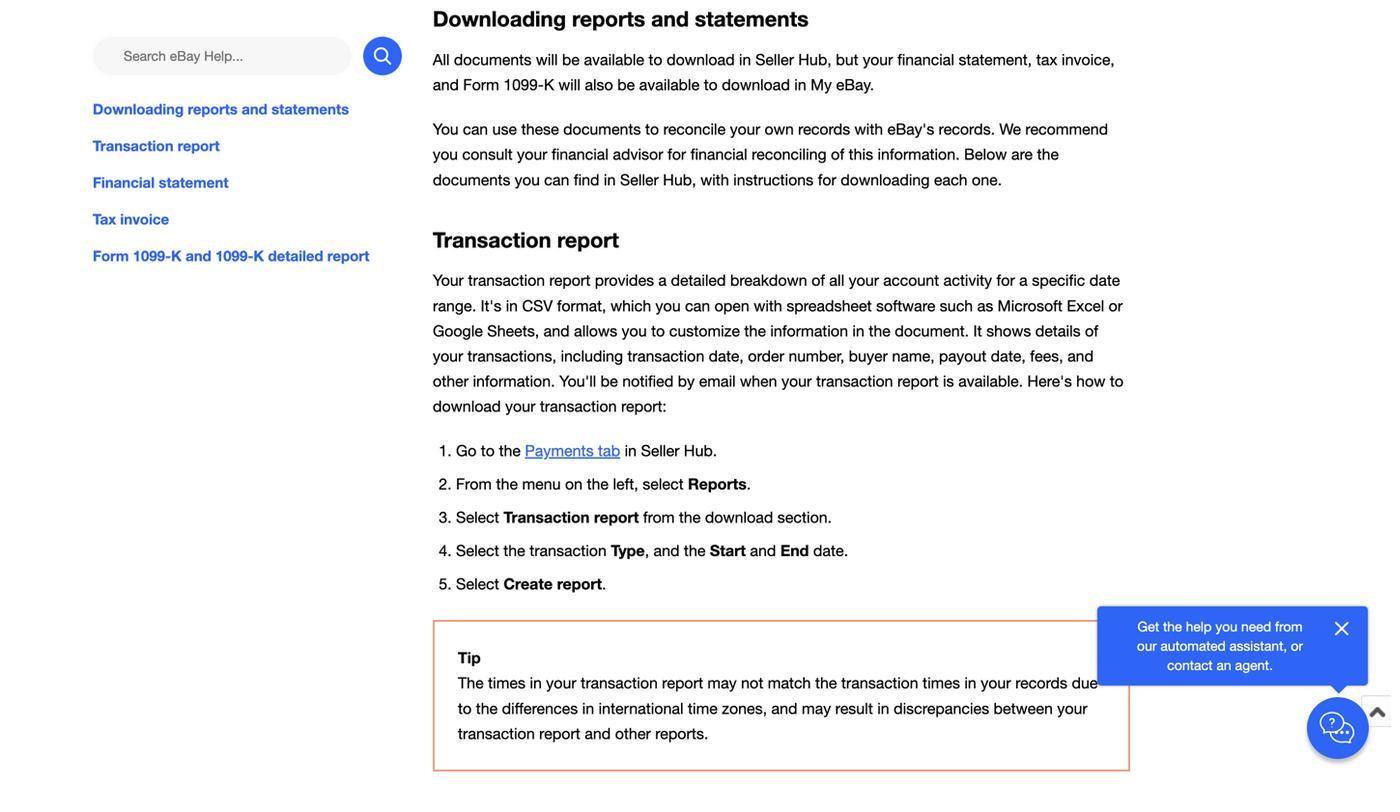 Task type: describe. For each thing, give the bounding box(es) containing it.
transactions,
[[468, 347, 557, 365]]

download inside the select transaction report from the download section.
[[705, 509, 773, 527]]

your down due at the bottom of the page
[[1057, 700, 1088, 718]]

select transaction report from the download section.
[[456, 508, 832, 527]]

below
[[964, 146, 1007, 164]]

format,
[[557, 297, 606, 315]]

payments tab link
[[525, 442, 620, 460]]

fees,
[[1030, 347, 1064, 365]]

financial statement
[[93, 174, 229, 191]]

transaction up result
[[841, 675, 919, 693]]

the up order
[[744, 322, 766, 340]]

how
[[1077, 373, 1106, 390]]

1 horizontal spatial for
[[818, 171, 837, 189]]

all
[[829, 272, 845, 290]]

0 horizontal spatial 1099-
[[133, 248, 171, 265]]

use
[[492, 120, 517, 138]]

contact
[[1168, 658, 1213, 673]]

form 1099-k and 1099-k detailed report
[[93, 248, 369, 265]]

0 horizontal spatial downloading reports and statements
[[93, 100, 349, 118]]

buyer
[[849, 347, 888, 365]]

1 vertical spatial available
[[639, 76, 700, 94]]

shows
[[987, 322, 1031, 340]]

you inside get the help you need from our automated assistant, or contact an agent.
[[1216, 619, 1238, 635]]

menu
[[522, 476, 561, 493]]

to inside you can use these documents to reconcile your own records with ebay's records. we recommend you consult your financial advisor for financial reconciling of this information. below are the documents you can find in seller hub, with instructions for downloading each one.
[[645, 120, 659, 138]]

1 horizontal spatial may
[[802, 700, 831, 718]]

can inside your transaction report provides a detailed breakdown of all your account activity for a specific date range. it's in csv format, which you can open with spreadsheet software such as microsoft excel or google sheets, and allows you to customize the information in the document. it shows details of your transactions, including transaction date, order number, buyer name, payout date, fees, and other information. you'll be notified by email when your transaction report is available. here's how to download your transaction report:
[[685, 297, 710, 315]]

my
[[811, 76, 832, 94]]

0 horizontal spatial k
[[171, 248, 182, 265]]

agent.
[[1235, 658, 1273, 673]]

transaction down you'll
[[540, 398, 617, 416]]

tax invoice
[[93, 211, 169, 228]]

the right on
[[587, 476, 609, 493]]

records inside tip the times in your transaction report may not match the transaction times in your records due to the differences in international time zones, and may result in discrepancies between your transaction report and other reports.
[[1016, 675, 1068, 693]]

the right go
[[499, 442, 521, 460]]

1 horizontal spatial financial
[[691, 146, 748, 164]]

reports
[[688, 475, 747, 493]]

the inside get the help you need from our automated assistant, or contact an agent.
[[1163, 619, 1182, 635]]

need
[[1242, 619, 1272, 635]]

invoice
[[120, 211, 169, 228]]

an
[[1217, 658, 1232, 673]]

invoice,
[[1062, 51, 1115, 69]]

1 vertical spatial documents
[[563, 120, 641, 138]]

1 horizontal spatial downloading reports and statements
[[433, 6, 809, 32]]

from the menu on the left, select reports .
[[456, 475, 751, 493]]

start
[[710, 542, 746, 560]]

all documents will be available to download in seller hub, but your financial statement, tax invoice, and form 1099-k will also be available to download in my ebay.
[[433, 51, 1115, 94]]

0 vertical spatial available
[[584, 51, 644, 69]]

your
[[433, 272, 464, 290]]

the up buyer
[[869, 322, 891, 340]]

1 horizontal spatial transaction report
[[433, 227, 619, 253]]

instructions
[[734, 171, 814, 189]]

2 date, from the left
[[991, 347, 1026, 365]]

your down these
[[517, 146, 547, 164]]

our
[[1137, 638, 1157, 654]]

statement
[[159, 174, 229, 191]]

k inside all documents will be available to download in seller hub, but your financial statement, tax invoice, and form 1099-k will also be available to download in my ebay.
[[544, 76, 554, 94]]

seller inside you can use these documents to reconcile your own records with ebay's records. we recommend you consult your financial advisor for financial reconciling of this information. below are the documents you can find in seller hub, with instructions for downloading each one.
[[620, 171, 659, 189]]

0 vertical spatial with
[[855, 120, 883, 138]]

0 vertical spatial statements
[[695, 6, 809, 32]]

you down these
[[515, 171, 540, 189]]

payments
[[525, 442, 594, 460]]

0 horizontal spatial form
[[93, 248, 129, 265]]

for inside your transaction report provides a detailed breakdown of all your account activity for a specific date range. it's in csv format, which you can open with spreadsheet software such as microsoft excel or google sheets, and allows you to customize the information in the document. it shows details of your transactions, including transaction date, order number, buyer name, payout date, fees, and other information. you'll be notified by email when your transaction report is available. here's how to download your transaction report:
[[997, 272, 1015, 290]]

your down google
[[433, 347, 463, 365]]

select
[[643, 476, 684, 493]]

including
[[561, 347, 623, 365]]

as
[[977, 297, 994, 315]]

transaction up notified
[[628, 347, 705, 365]]

1 horizontal spatial 1099-
[[215, 248, 254, 265]]

of inside you can use these documents to reconcile your own records with ebay's records. we recommend you consult your financial advisor for financial reconciling of this information. below are the documents you can find in seller hub, with instructions for downloading each one.
[[831, 146, 845, 164]]

1 vertical spatial will
[[559, 76, 581, 94]]

information
[[770, 322, 848, 340]]

. inside from the menu on the left, select reports .
[[747, 476, 751, 493]]

downloading
[[841, 171, 930, 189]]

ebay.
[[836, 76, 874, 94]]

your inside all documents will be available to download in seller hub, but your financial statement, tax invoice, and form 1099-k will also be available to download in my ebay.
[[863, 51, 893, 69]]

2 a from the left
[[1020, 272, 1028, 290]]

other inside tip the times in your transaction report may not match the transaction times in your records due to the differences in international time zones, and may result in discrepancies between your transaction report and other reports.
[[615, 725, 651, 743]]

date
[[1090, 272, 1120, 290]]

all
[[433, 51, 450, 69]]

advisor
[[613, 146, 663, 164]]

left,
[[613, 476, 639, 493]]

1 vertical spatial statements
[[271, 100, 349, 118]]

downloading reports and statements link
[[93, 99, 402, 120]]

transaction inside select the transaction type , and the start and end date.
[[530, 542, 607, 560]]

you right "which"
[[656, 297, 681, 315]]

payout
[[939, 347, 987, 365]]

1 vertical spatial transaction
[[433, 227, 551, 253]]

1099- inside all documents will be available to download in seller hub, but your financial statement, tax invoice, and form 1099-k will also be available to download in my ebay.
[[504, 76, 544, 94]]

your left the own
[[730, 120, 761, 138]]

,
[[645, 542, 649, 560]]

name,
[[892, 347, 935, 365]]

report:
[[621, 398, 667, 416]]

the left start on the bottom right
[[684, 542, 706, 560]]

your down number,
[[782, 373, 812, 390]]

0 horizontal spatial for
[[668, 146, 686, 164]]

from inside the select transaction report from the download section.
[[643, 509, 675, 527]]

select for transaction report
[[456, 509, 499, 527]]

are
[[1012, 146, 1033, 164]]

such
[[940, 297, 973, 315]]

tip the times in your transaction report may not match the transaction times in your records due to the differences in international time zones, and may result in discrepancies between your transaction report and other reports.
[[458, 649, 1098, 743]]

records inside you can use these documents to reconcile your own records with ebay's records. we recommend you consult your financial advisor for financial reconciling of this information. below are the documents you can find in seller hub, with instructions for downloading each one.
[[798, 120, 850, 138]]

time
[[688, 700, 718, 718]]

range.
[[433, 297, 476, 315]]

go to the payments tab in seller hub.
[[456, 442, 717, 460]]

your transaction report provides a detailed breakdown of all your account activity for a specific date range. it's in csv format, which you can open with spreadsheet software such as microsoft excel or google sheets, and allows you to customize the information in the document. it shows details of your transactions, including transaction date, order number, buyer name, payout date, fees, and other information. you'll be notified by email when your transaction report is available. here's how to download your transaction report:
[[433, 272, 1124, 416]]

breakdown
[[730, 272, 807, 290]]

differences
[[502, 700, 578, 718]]

transaction down buyer
[[816, 373, 893, 390]]

2 vertical spatial transaction
[[504, 508, 590, 527]]

excel
[[1067, 297, 1105, 315]]

hub, inside you can use these documents to reconcile your own records with ebay's records. we recommend you consult your financial advisor for financial reconciling of this information. below are the documents you can find in seller hub, with instructions for downloading each one.
[[663, 171, 696, 189]]

tax
[[1036, 51, 1058, 69]]

detailed inside your transaction report provides a detailed breakdown of all your account activity for a specific date range. it's in csv format, which you can open with spreadsheet software such as microsoft excel or google sheets, and allows you to customize the information in the document. it shows details of your transactions, including transaction date, order number, buyer name, payout date, fees, and other information. you'll be notified by email when your transaction report is available. here's how to download your transaction report:
[[671, 272, 726, 290]]

spreadsheet
[[787, 297, 872, 315]]

and inside all documents will be available to download in seller hub, but your financial statement, tax invoice, and form 1099-k will also be available to download in my ebay.
[[433, 76, 459, 94]]

1 horizontal spatial downloading
[[433, 6, 566, 32]]

1 vertical spatial reports
[[188, 100, 238, 118]]

help
[[1186, 619, 1212, 635]]

records.
[[939, 120, 995, 138]]

section.
[[778, 509, 832, 527]]

1 vertical spatial can
[[544, 171, 570, 189]]

get the help you need from our automated assistant, or contact an agent.
[[1137, 619, 1303, 673]]

order
[[748, 347, 785, 365]]

this
[[849, 146, 874, 164]]

also
[[585, 76, 613, 94]]

but
[[836, 51, 859, 69]]

select for create report
[[456, 576, 499, 593]]

assistant,
[[1230, 638, 1287, 654]]

0 horizontal spatial can
[[463, 120, 488, 138]]



Task type: vqa. For each thing, say whether or not it's contained in the screenshot.
Cell Phones & Accessories
no



Task type: locate. For each thing, give the bounding box(es) containing it.
statement,
[[959, 51, 1032, 69]]

date.
[[814, 542, 848, 560]]

k down financial statement
[[171, 248, 182, 265]]

form 1099-k and 1099-k detailed report link
[[93, 246, 402, 267]]

for
[[668, 146, 686, 164], [818, 171, 837, 189], [997, 272, 1015, 290]]

the right from
[[496, 476, 518, 493]]

a
[[659, 272, 667, 290], [1020, 272, 1028, 290]]

1099-
[[504, 76, 544, 94], [133, 248, 171, 265], [215, 248, 254, 265]]

here's
[[1028, 373, 1072, 390]]

select inside select the transaction type , and the start and end date.
[[456, 542, 499, 560]]

not
[[741, 675, 764, 693]]

0 horizontal spatial statements
[[271, 100, 349, 118]]

1 horizontal spatial date,
[[991, 347, 1026, 365]]

a right provides
[[659, 272, 667, 290]]

0 horizontal spatial of
[[812, 272, 825, 290]]

seller up the own
[[756, 51, 794, 69]]

0 vertical spatial hub,
[[799, 51, 832, 69]]

2 select from the top
[[456, 542, 499, 560]]

1 horizontal spatial k
[[254, 248, 264, 265]]

downloading reports and statements up transaction report link
[[93, 100, 349, 118]]

we
[[1000, 120, 1021, 138]]

google
[[433, 322, 483, 340]]

to inside tip the times in your transaction report may not match the transaction times in your records due to the differences in international time zones, and may result in discrepancies between your transaction report and other reports.
[[458, 700, 472, 718]]

available.
[[959, 373, 1023, 390]]

1 vertical spatial be
[[618, 76, 635, 94]]

date, up email
[[709, 347, 744, 365]]

of
[[831, 146, 845, 164], [812, 272, 825, 290], [1085, 322, 1099, 340]]

your up "differences"
[[546, 675, 577, 693]]

0 horizontal spatial or
[[1109, 297, 1123, 315]]

0 horizontal spatial date,
[[709, 347, 744, 365]]

2 horizontal spatial k
[[544, 76, 554, 94]]

or right assistant,
[[1291, 638, 1303, 654]]

1 horizontal spatial reports
[[572, 6, 645, 32]]

2 vertical spatial seller
[[641, 442, 680, 460]]

1 vertical spatial other
[[615, 725, 651, 743]]

0 vertical spatial detailed
[[268, 248, 323, 265]]

1 horizontal spatial records
[[1016, 675, 1068, 693]]

from right need
[[1275, 619, 1303, 635]]

2 vertical spatial be
[[601, 373, 618, 390]]

detailed up open
[[671, 272, 726, 290]]

your right but
[[863, 51, 893, 69]]

select the transaction type , and the start and end date.
[[456, 542, 848, 560]]

transaction report
[[93, 137, 220, 155], [433, 227, 619, 253]]

can up consult
[[463, 120, 488, 138]]

statements up all documents will be available to download in seller hub, but your financial statement, tax invoice, and form 1099-k will also be available to download in my ebay.
[[695, 6, 809, 32]]

the down the
[[476, 700, 498, 718]]

to
[[649, 51, 663, 69], [704, 76, 718, 94], [645, 120, 659, 138], [651, 322, 665, 340], [1110, 373, 1124, 390], [481, 442, 495, 460], [458, 700, 472, 718]]

other down google
[[433, 373, 469, 390]]

0 vertical spatial downloading
[[433, 6, 566, 32]]

1 select from the top
[[456, 509, 499, 527]]

1 horizontal spatial information.
[[878, 146, 960, 164]]

open
[[715, 297, 750, 315]]

seller
[[756, 51, 794, 69], [620, 171, 659, 189], [641, 442, 680, 460]]

Search eBay Help... text field
[[93, 37, 352, 75]]

1 vertical spatial for
[[818, 171, 837, 189]]

financial down "reconcile"
[[691, 146, 748, 164]]

will
[[536, 51, 558, 69], [559, 76, 581, 94]]

form down tax
[[93, 248, 129, 265]]

1 vertical spatial of
[[812, 272, 825, 290]]

information. inside you can use these documents to reconcile your own records with ebay's records. we recommend you consult your financial advisor for financial reconciling of this information. below are the documents you can find in seller hub, with instructions for downloading each one.
[[878, 146, 960, 164]]

k up these
[[544, 76, 554, 94]]

2 vertical spatial for
[[997, 272, 1015, 290]]

financial
[[93, 174, 155, 191]]

transaction down "differences"
[[458, 725, 535, 743]]

account
[[884, 272, 939, 290]]

with down breakdown
[[754, 297, 783, 315]]

1 horizontal spatial from
[[1275, 619, 1303, 635]]

0 vertical spatial from
[[643, 509, 675, 527]]

1 vertical spatial information.
[[473, 373, 555, 390]]

your up between
[[981, 675, 1011, 693]]

will left also
[[559, 76, 581, 94]]

. inside "select create report ."
[[602, 576, 606, 593]]

the down select
[[679, 509, 701, 527]]

select create report .
[[456, 575, 606, 593]]

0 vertical spatial will
[[536, 51, 558, 69]]

1 vertical spatial transaction report
[[433, 227, 619, 253]]

of down excel
[[1085, 322, 1099, 340]]

0 horizontal spatial may
[[708, 675, 737, 693]]

the right 'are'
[[1037, 146, 1059, 164]]

downloading reports and statements up also
[[433, 6, 809, 32]]

it
[[974, 322, 982, 340]]

1 horizontal spatial with
[[754, 297, 783, 315]]

2 horizontal spatial with
[[855, 120, 883, 138]]

you right help
[[1216, 619, 1238, 635]]

automated
[[1161, 638, 1226, 654]]

1 vertical spatial from
[[1275, 619, 1303, 635]]

0 vertical spatial be
[[562, 51, 580, 69]]

you down 'you'
[[433, 146, 458, 164]]

seller inside all documents will be available to download in seller hub, but your financial statement, tax invoice, and form 1099-k will also be available to download in my ebay.
[[756, 51, 794, 69]]

with up this
[[855, 120, 883, 138]]

0 horizontal spatial times
[[488, 675, 526, 693]]

1 vertical spatial .
[[602, 576, 606, 593]]

k down tax invoice link
[[254, 248, 264, 265]]

each
[[934, 171, 968, 189]]

you'll
[[559, 373, 596, 390]]

discrepancies
[[894, 700, 990, 718]]

be inside your transaction report provides a detailed breakdown of all your account activity for a specific date range. it's in csv format, which you can open with spreadsheet software such as microsoft excel or google sheets, and allows you to customize the information in the document. it shows details of your transactions, including transaction date, order number, buyer name, payout date, fees, and other information. you'll be notified by email when your transaction report is available. here's how to download your transaction report:
[[601, 373, 618, 390]]

tax invoice link
[[93, 209, 402, 230]]

your down transactions,
[[505, 398, 536, 416]]

1 horizontal spatial or
[[1291, 638, 1303, 654]]

match
[[768, 675, 811, 693]]

1 vertical spatial with
[[701, 171, 729, 189]]

2 horizontal spatial for
[[997, 272, 1015, 290]]

is
[[943, 373, 954, 390]]

0 horizontal spatial reports
[[188, 100, 238, 118]]

end
[[781, 542, 809, 560]]

you
[[433, 146, 458, 164], [515, 171, 540, 189], [656, 297, 681, 315], [622, 322, 647, 340], [1216, 619, 1238, 635]]

hub, down advisor
[[663, 171, 696, 189]]

transaction
[[93, 137, 174, 155], [433, 227, 551, 253], [504, 508, 590, 527]]

of left this
[[831, 146, 845, 164]]

transaction
[[468, 272, 545, 290], [628, 347, 705, 365], [816, 373, 893, 390], [540, 398, 617, 416], [530, 542, 607, 560], [581, 675, 658, 693], [841, 675, 919, 693], [458, 725, 535, 743]]

the up the "create"
[[504, 542, 525, 560]]

0 vertical spatial seller
[[756, 51, 794, 69]]

hub.
[[684, 442, 717, 460]]

2 times from the left
[[923, 675, 960, 693]]

download up start on the bottom right
[[705, 509, 773, 527]]

own
[[765, 120, 794, 138]]

can up customize
[[685, 297, 710, 315]]

reconciling
[[752, 146, 827, 164]]

1 horizontal spatial .
[[747, 476, 751, 493]]

a up microsoft on the top right of the page
[[1020, 272, 1028, 290]]

1 vertical spatial may
[[802, 700, 831, 718]]

number,
[[789, 347, 845, 365]]

2 horizontal spatial financial
[[898, 51, 955, 69]]

documents right all
[[454, 51, 532, 69]]

financial inside all documents will be available to download in seller hub, but your financial statement, tax invoice, and form 1099-k will also be available to download in my ebay.
[[898, 51, 955, 69]]

times up discrepancies
[[923, 675, 960, 693]]

0 vertical spatial documents
[[454, 51, 532, 69]]

available up "reconcile"
[[639, 76, 700, 94]]

allows
[[574, 322, 618, 340]]

financial statement link
[[93, 172, 402, 193]]

sheets,
[[487, 322, 539, 340]]

transaction up financial
[[93, 137, 174, 155]]

transaction report up financial statement
[[93, 137, 220, 155]]

details
[[1036, 322, 1081, 340]]

0 vertical spatial records
[[798, 120, 850, 138]]

transaction up "select create report ."
[[530, 542, 607, 560]]

1 horizontal spatial other
[[615, 725, 651, 743]]

downloading
[[433, 6, 566, 32], [93, 100, 184, 118]]

email
[[699, 373, 736, 390]]

information. down transactions,
[[473, 373, 555, 390]]

between
[[994, 700, 1053, 718]]

times right the
[[488, 675, 526, 693]]

seller up select
[[641, 442, 680, 460]]

1 horizontal spatial can
[[544, 171, 570, 189]]

2 horizontal spatial of
[[1085, 322, 1099, 340]]

you down "which"
[[622, 322, 647, 340]]

2 vertical spatial documents
[[433, 171, 511, 189]]

1 a from the left
[[659, 272, 667, 290]]

1 vertical spatial downloading
[[93, 100, 184, 118]]

hub, up my in the right of the page
[[799, 51, 832, 69]]

can left find
[[544, 171, 570, 189]]

0 horizontal spatial transaction report
[[93, 137, 220, 155]]

information. down ebay's
[[878, 146, 960, 164]]

documents inside all documents will be available to download in seller hub, but your financial statement, tax invoice, and form 1099-k will also be available to download in my ebay.
[[454, 51, 532, 69]]

one.
[[972, 171, 1002, 189]]

transaction up "international"
[[581, 675, 658, 693]]

0 vertical spatial transaction report
[[93, 137, 220, 155]]

document.
[[895, 322, 969, 340]]

from inside get the help you need from our automated assistant, or contact an agent.
[[1275, 619, 1303, 635]]

with
[[855, 120, 883, 138], [701, 171, 729, 189], [754, 297, 783, 315]]

may left not
[[708, 675, 737, 693]]

from down select
[[643, 509, 675, 527]]

you
[[433, 120, 459, 138]]

records up between
[[1016, 675, 1068, 693]]

records up reconciling
[[798, 120, 850, 138]]

1 vertical spatial hub,
[[663, 171, 696, 189]]

reports up also
[[572, 6, 645, 32]]

other inside your transaction report provides a detailed breakdown of all your account activity for a specific date range. it's in csv format, which you can open with spreadsheet software such as microsoft excel or google sheets, and allows you to customize the information in the document. it shows details of your transactions, including transaction date, order number, buyer name, payout date, fees, and other information. you'll be notified by email when your transaction report is available. here's how to download your transaction report:
[[433, 373, 469, 390]]

1 horizontal spatial a
[[1020, 272, 1028, 290]]

2 vertical spatial can
[[685, 297, 710, 315]]

records
[[798, 120, 850, 138], [1016, 675, 1068, 693]]

customize
[[669, 322, 740, 340]]

software
[[876, 297, 936, 315]]

download inside your transaction report provides a detailed breakdown of all your account activity for a specific date range. it's in csv format, which you can open with spreadsheet software such as microsoft excel or google sheets, and allows you to customize the information in the document. it shows details of your transactions, including transaction date, order number, buyer name, payout date, fees, and other information. you'll be notified by email when your transaction report is available. here's how to download your transaction report:
[[433, 398, 501, 416]]

0 vertical spatial other
[[433, 373, 469, 390]]

1 vertical spatial seller
[[620, 171, 659, 189]]

0 horizontal spatial records
[[798, 120, 850, 138]]

by
[[678, 373, 695, 390]]

available up also
[[584, 51, 644, 69]]

select up "select create report ."
[[456, 542, 499, 560]]

detailed down tax invoice link
[[268, 248, 323, 265]]

0 horizontal spatial downloading
[[93, 100, 184, 118]]

form up use
[[463, 76, 499, 94]]

0 horizontal spatial will
[[536, 51, 558, 69]]

other down "international"
[[615, 725, 651, 743]]

csv
[[522, 297, 553, 315]]

recommend
[[1026, 120, 1108, 138]]

0 vertical spatial form
[[463, 76, 499, 94]]

0 vertical spatial for
[[668, 146, 686, 164]]

the right get
[[1163, 619, 1182, 635]]

the right match
[[815, 675, 837, 693]]

date, down shows
[[991, 347, 1026, 365]]

select inside the select transaction report from the download section.
[[456, 509, 499, 527]]

transaction inside transaction report link
[[93, 137, 174, 155]]

type
[[611, 542, 645, 560]]

the inside the select transaction report from the download section.
[[679, 509, 701, 527]]

statements up transaction report link
[[271, 100, 349, 118]]

documents up advisor
[[563, 120, 641, 138]]

2 horizontal spatial 1099-
[[504, 76, 544, 94]]

in inside you can use these documents to reconcile your own records with ebay's records. we recommend you consult your financial advisor for financial reconciling of this information. below are the documents you can find in seller hub, with instructions for downloading each one.
[[604, 171, 616, 189]]

0 horizontal spatial a
[[659, 272, 667, 290]]

transaction up it's
[[468, 272, 545, 290]]

with inside your transaction report provides a detailed breakdown of all your account activity for a specific date range. it's in csv format, which you can open with spreadsheet software such as microsoft excel or google sheets, and allows you to customize the information in the document. it shows details of your transactions, including transaction date, order number, buyer name, payout date, fees, and other information. you'll be notified by email when your transaction report is available. here's how to download your transaction report:
[[754, 297, 783, 315]]

0 vertical spatial transaction
[[93, 137, 174, 155]]

information. inside your transaction report provides a detailed breakdown of all your account activity for a specific date range. it's in csv format, which you can open with spreadsheet software such as microsoft excel or google sheets, and allows you to customize the information in the document. it shows details of your transactions, including transaction date, order number, buyer name, payout date, fees, and other information. you'll be notified by email when your transaction report is available. here's how to download your transaction report:
[[473, 373, 555, 390]]

tip
[[458, 649, 481, 667]]

0 vertical spatial may
[[708, 675, 737, 693]]

with down "reconcile"
[[701, 171, 729, 189]]

0 vertical spatial or
[[1109, 297, 1123, 315]]

tax
[[93, 211, 116, 228]]

for up microsoft on the top right of the page
[[997, 272, 1015, 290]]

zones,
[[722, 700, 767, 718]]

you can use these documents to reconcile your own records with ebay's records. we recommend you consult your financial advisor for financial reconciling of this information. below are the documents you can find in seller hub, with instructions for downloading each one.
[[433, 120, 1108, 189]]

your right all
[[849, 272, 879, 290]]

the inside you can use these documents to reconcile your own records with ebay's records. we recommend you consult your financial advisor for financial reconciling of this information. below are the documents you can find in seller hub, with instructions for downloading each one.
[[1037, 146, 1059, 164]]

financial up find
[[552, 146, 609, 164]]

0 horizontal spatial from
[[643, 509, 675, 527]]

0 horizontal spatial financial
[[552, 146, 609, 164]]

2 vertical spatial of
[[1085, 322, 1099, 340]]

reports up transaction report link
[[188, 100, 238, 118]]

which
[[611, 297, 651, 315]]

0 vertical spatial select
[[456, 509, 499, 527]]

may down match
[[802, 700, 831, 718]]

1 vertical spatial select
[[456, 542, 499, 560]]

international
[[599, 700, 684, 718]]

0 vertical spatial can
[[463, 120, 488, 138]]

1 times from the left
[[488, 675, 526, 693]]

1 horizontal spatial of
[[831, 146, 845, 164]]

get the help you need from our automated assistant, or contact an agent. tooltip
[[1129, 617, 1312, 675]]

will up these
[[536, 51, 558, 69]]

1 date, from the left
[[709, 347, 744, 365]]

0 horizontal spatial with
[[701, 171, 729, 189]]

download up go
[[433, 398, 501, 416]]

0 vertical spatial reports
[[572, 6, 645, 32]]

downloading inside downloading reports and statements link
[[93, 100, 184, 118]]

1099- down invoice
[[133, 248, 171, 265]]

and
[[651, 6, 689, 32], [433, 76, 459, 94], [242, 100, 267, 118], [186, 248, 211, 265], [544, 322, 570, 340], [1068, 347, 1094, 365], [654, 542, 680, 560], [750, 542, 776, 560], [772, 700, 798, 718], [585, 725, 611, 743]]

transaction up your
[[433, 227, 551, 253]]

2 vertical spatial select
[[456, 576, 499, 593]]

from
[[456, 476, 492, 493]]

form inside all documents will be available to download in seller hub, but your financial statement, tax invoice, and form 1099-k will also be available to download in my ebay.
[[463, 76, 499, 94]]

or inside get the help you need from our automated assistant, or contact an agent.
[[1291, 638, 1303, 654]]

detailed
[[268, 248, 323, 265], [671, 272, 726, 290]]

for down reconciling
[[818, 171, 837, 189]]

result
[[835, 700, 873, 718]]

0 vertical spatial .
[[747, 476, 751, 493]]

transaction report up csv
[[433, 227, 619, 253]]

1099- up these
[[504, 76, 544, 94]]

0 vertical spatial of
[[831, 146, 845, 164]]

or inside your transaction report provides a detailed breakdown of all your account activity for a specific date range. it's in csv format, which you can open with spreadsheet software such as microsoft excel or google sheets, and allows you to customize the information in the document. it shows details of your transactions, including transaction date, order number, buyer name, payout date, fees, and other information. you'll be notified by email when your transaction report is available. here's how to download your transaction report:
[[1109, 297, 1123, 315]]

get
[[1138, 619, 1160, 635]]

documents down consult
[[433, 171, 511, 189]]

hub, inside all documents will be available to download in seller hub, but your financial statement, tax invoice, and form 1099-k will also be available to download in my ebay.
[[799, 51, 832, 69]]

3 select from the top
[[456, 576, 499, 593]]

select inside "select create report ."
[[456, 576, 499, 593]]

download up the own
[[722, 76, 790, 94]]

information.
[[878, 146, 960, 164], [473, 373, 555, 390]]

select left the "create"
[[456, 576, 499, 593]]

financial left statement,
[[898, 51, 955, 69]]

on
[[565, 476, 583, 493]]

financial
[[898, 51, 955, 69], [552, 146, 609, 164], [691, 146, 748, 164]]

download
[[667, 51, 735, 69], [722, 76, 790, 94], [433, 398, 501, 416], [705, 509, 773, 527]]

download up "reconcile"
[[667, 51, 735, 69]]

reports.
[[655, 725, 709, 743]]

0 horizontal spatial information.
[[473, 373, 555, 390]]

0 horizontal spatial .
[[602, 576, 606, 593]]

1 vertical spatial or
[[1291, 638, 1303, 654]]

of left all
[[812, 272, 825, 290]]

select down from
[[456, 509, 499, 527]]

1 vertical spatial form
[[93, 248, 129, 265]]

or down date
[[1109, 297, 1123, 315]]

notified
[[622, 373, 674, 390]]

ebay's
[[888, 120, 935, 138]]



